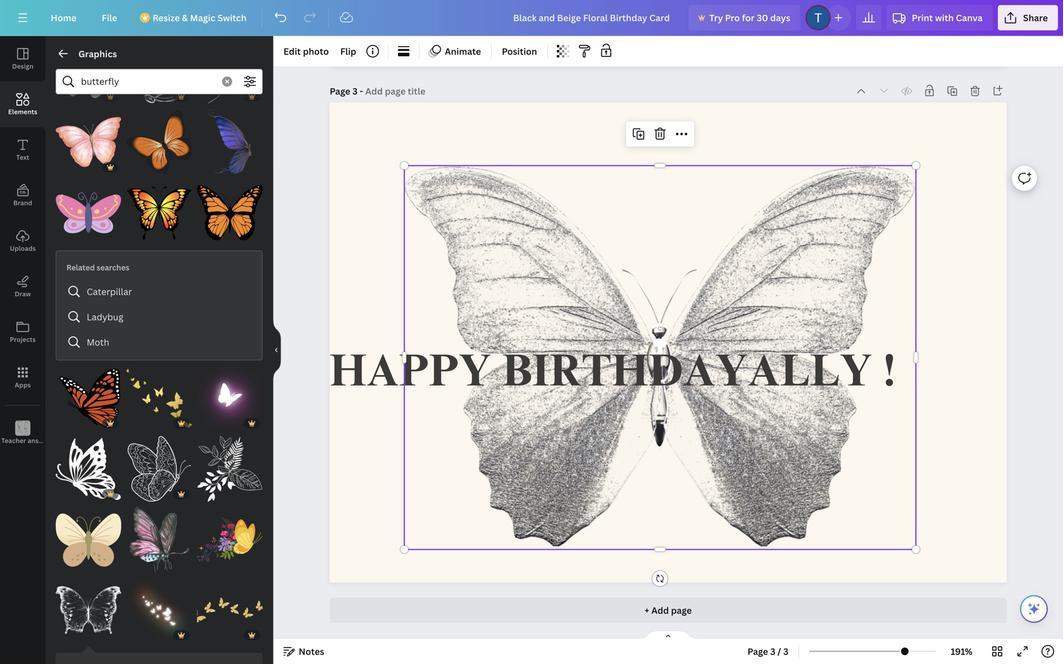 Task type: vqa. For each thing, say whether or not it's contained in the screenshot.
the related
yes



Task type: describe. For each thing, give the bounding box(es) containing it.
print with canva button
[[887, 5, 993, 30]]

uploads
[[10, 244, 36, 253]]

+ add page button
[[330, 598, 1007, 624]]

moth button
[[61, 330, 257, 355]]

share
[[1024, 12, 1049, 24]]

apps
[[15, 381, 31, 390]]

elements button
[[0, 82, 46, 127]]

design button
[[0, 36, 46, 82]]

related searches
[[66, 262, 129, 273]]

-
[[360, 85, 363, 97]]

birthdayally
[[503, 354, 873, 399]]

share button
[[998, 5, 1059, 30]]

butterfly admiral image
[[56, 366, 121, 432]]

edit photo
[[284, 45, 329, 57]]

2 horizontal spatial 3
[[784, 646, 789, 658]]

191%
[[951, 646, 973, 658]]

decorative butterfly and flowers image
[[197, 507, 263, 573]]

+
[[645, 605, 650, 617]]

graphics
[[79, 48, 117, 60]]

brand
[[13, 199, 32, 207]]

Design title text field
[[503, 5, 684, 30]]

golden butterfly image
[[197, 578, 263, 644]]

days
[[771, 12, 791, 24]]

page 3 / 3 button
[[743, 642, 794, 662]]

related
[[66, 262, 95, 273]]

animate
[[445, 45, 481, 57]]

Search graphics search field
[[81, 70, 215, 94]]

flip
[[340, 45, 356, 57]]

try pro for 30 days button
[[689, 5, 801, 30]]

answer
[[28, 437, 50, 445]]

page for page 3 / 3
[[748, 646, 769, 658]]

hide image
[[273, 320, 281, 381]]

draw
[[15, 290, 31, 299]]

text button
[[0, 127, 46, 173]]

page 3 / 3
[[748, 646, 789, 658]]

illustration of a butterfly image
[[126, 109, 192, 175]]

design
[[12, 62, 33, 71]]

add
[[652, 605, 669, 617]]

watercolor illustration of the blue butterfly image
[[56, 39, 121, 104]]

uploads button
[[0, 218, 46, 264]]

page 3 -
[[330, 85, 365, 97]]

30
[[757, 12, 769, 24]]

position
[[502, 45, 537, 57]]

searches
[[97, 262, 129, 273]]

happy birthdayally !
[[330, 354, 896, 399]]

Page title text field
[[365, 85, 427, 98]]

&
[[182, 12, 188, 24]]

print with canva
[[912, 12, 983, 24]]

ladybug button
[[61, 305, 257, 330]]

related searches list
[[61, 279, 257, 355]]

try pro for 30 days
[[710, 12, 791, 24]]



Task type: locate. For each thing, give the bounding box(es) containing it.
1 horizontal spatial 3
[[771, 646, 776, 658]]

moth
[[87, 337, 109, 349]]

191% button
[[942, 642, 983, 662]]

canva assistant image
[[1027, 602, 1042, 617]]

pink watercolor butterfly image
[[56, 109, 121, 175]]

page
[[330, 85, 351, 97], [748, 646, 769, 658]]

3 for /
[[771, 646, 776, 658]]

+ add page
[[645, 605, 692, 617]]

for
[[742, 12, 755, 24]]

3 left "/"
[[771, 646, 776, 658]]

notes
[[299, 646, 324, 658]]

3 right "/"
[[784, 646, 789, 658]]

projects
[[10, 336, 36, 344]]

magic
[[190, 12, 216, 24]]

illustration of butterfly image
[[197, 180, 263, 246]]

main menu bar
[[0, 0, 1064, 36]]

elements
[[8, 108, 37, 116]]

resize
[[153, 12, 180, 24]]

projects button
[[0, 310, 46, 355]]

page
[[671, 605, 692, 617]]

!
[[884, 354, 896, 399]]

colorful organic butterfly image
[[56, 180, 121, 246]]

3d blue butterfly image
[[197, 109, 263, 175]]

with
[[936, 12, 954, 24]]

keys
[[52, 437, 66, 445]]

home
[[51, 12, 76, 24]]

0 vertical spatial page
[[330, 85, 351, 97]]

happy
[[330, 354, 491, 399]]

0 horizontal spatial page
[[330, 85, 351, 97]]

edit photo button
[[279, 41, 334, 61]]

3
[[353, 85, 358, 97], [771, 646, 776, 658], [784, 646, 789, 658]]

vector image image
[[126, 180, 192, 246]]

switch
[[218, 12, 247, 24]]

flip button
[[335, 41, 362, 61]]

brand button
[[0, 173, 46, 218]]

/
[[778, 646, 782, 658]]

page left "/"
[[748, 646, 769, 658]]

caterpillar
[[87, 286, 132, 298]]

page inside button
[[748, 646, 769, 658]]

file
[[102, 12, 117, 24]]

1 horizontal spatial page
[[748, 646, 769, 658]]

cottegecore butterfly nature elements image
[[56, 507, 121, 573]]

3 left -
[[353, 85, 358, 97]]

file button
[[92, 5, 127, 30]]

yellow butterfly image
[[126, 366, 192, 432]]

show pages image
[[638, 631, 699, 641]]

apps button
[[0, 355, 46, 401]]

page for page 3 -
[[330, 85, 351, 97]]

1 vertical spatial page
[[748, 646, 769, 658]]

blur motion butterfly image
[[197, 366, 263, 432]]

;
[[22, 438, 24, 445]]

shimmering butterflies image
[[126, 578, 192, 644]]

butterfly watercolor insect hand painted image
[[126, 507, 192, 573]]

teacher answer keys
[[1, 437, 66, 445]]

3 for -
[[353, 85, 358, 97]]

text
[[16, 153, 29, 162]]

ladybug
[[87, 311, 123, 323]]

group
[[56, 39, 121, 104], [126, 39, 192, 104], [197, 39, 263, 104], [56, 102, 121, 175], [126, 102, 192, 175], [197, 102, 263, 175], [56, 172, 121, 246], [126, 172, 192, 246], [197, 172, 263, 246], [56, 358, 121, 432], [126, 358, 192, 432], [197, 358, 263, 432], [56, 429, 121, 502], [126, 429, 192, 502], [197, 429, 263, 502], [56, 500, 121, 573], [126, 500, 192, 573], [197, 507, 263, 573], [126, 578, 192, 644], [197, 578, 263, 644]]

canva
[[957, 12, 983, 24]]

position button
[[497, 41, 543, 61]]

edit
[[284, 45, 301, 57]]

notes button
[[279, 642, 330, 662]]

0 horizontal spatial 3
[[353, 85, 358, 97]]

home link
[[41, 5, 87, 30]]

caterpillar button
[[61, 279, 257, 305]]

side panel tab list
[[0, 36, 66, 457]]

teacher
[[1, 437, 26, 445]]

pro
[[726, 12, 740, 24]]

try
[[710, 12, 723, 24]]

resize & magic switch
[[153, 12, 247, 24]]

animate button
[[425, 41, 486, 61]]

page left -
[[330, 85, 351, 97]]

print
[[912, 12, 934, 24]]

draw button
[[0, 264, 46, 310]]

photo
[[303, 45, 329, 57]]

resize & magic switch button
[[132, 5, 257, 30]]



